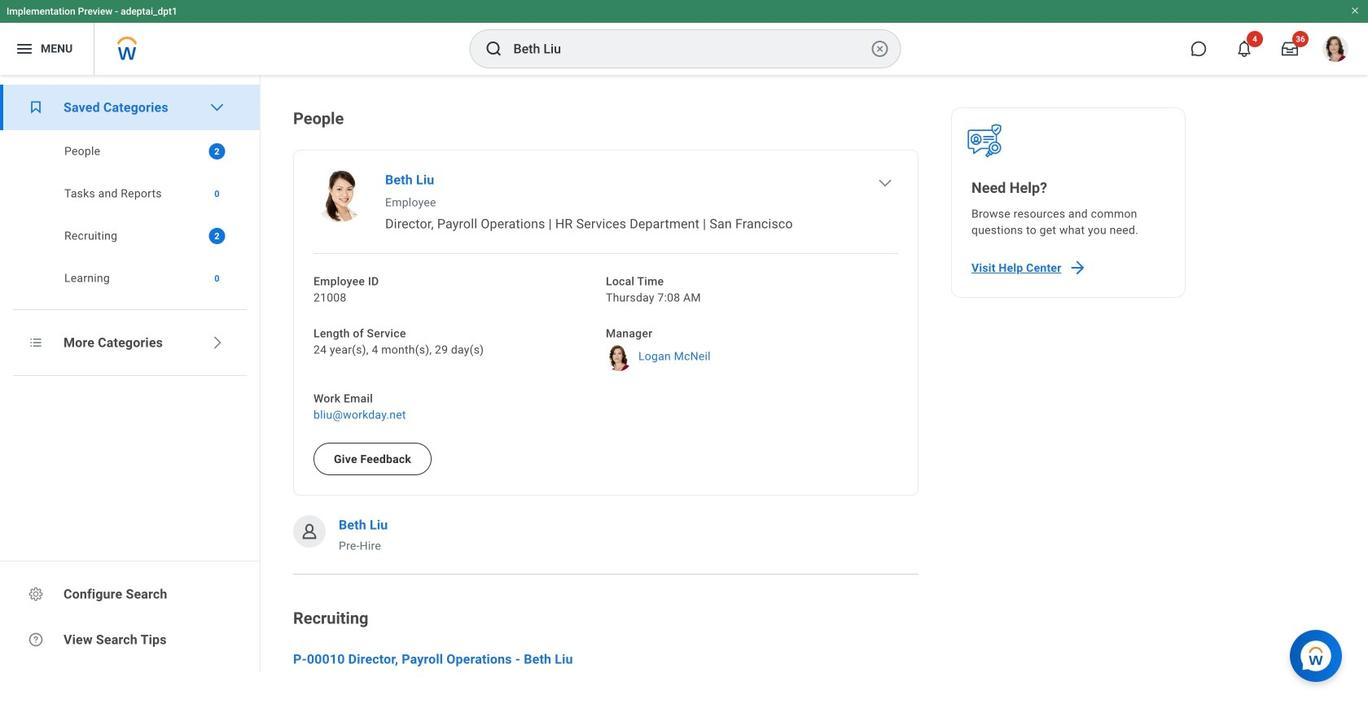 Task type: describe. For each thing, give the bounding box(es) containing it.
Search Workday  search field
[[514, 31, 867, 67]]

search image
[[484, 39, 504, 59]]

user image
[[299, 522, 320, 542]]

arrow right image
[[1068, 258, 1088, 278]]

notifications large image
[[1237, 41, 1253, 57]]

inbox large image
[[1282, 41, 1299, 57]]

chevron right image
[[209, 335, 225, 351]]



Task type: vqa. For each thing, say whether or not it's contained in the screenshot.
1st 2 Results element from the bottom
yes



Task type: locate. For each thing, give the bounding box(es) containing it.
media mylearning image
[[28, 99, 44, 116]]

gear image
[[28, 587, 44, 603]]

0 vertical spatial chevron down image
[[209, 99, 225, 116]]

go to beth liu image
[[314, 170, 366, 222]]

justify image
[[15, 39, 34, 59]]

1 2 results element from the top
[[209, 143, 225, 160]]

go to logan mcneil image
[[606, 345, 632, 371]]

chevron down image
[[209, 99, 225, 116], [877, 175, 894, 191]]

1 vertical spatial 2 results element
[[209, 228, 225, 244]]

main content
[[261, 75, 1369, 709]]

close environment banner image
[[1351, 6, 1360, 15]]

profile logan mcneil image
[[1323, 36, 1349, 65]]

2 results element
[[209, 143, 225, 160], [209, 228, 225, 244]]

1 vertical spatial chevron down image
[[877, 175, 894, 191]]

0 vertical spatial 2 results element
[[209, 143, 225, 160]]

banner
[[0, 0, 1369, 75]]

list
[[0, 85, 260, 300], [293, 108, 919, 709], [0, 130, 260, 300], [293, 150, 919, 555]]

2 2 results element from the top
[[209, 228, 225, 244]]

1 horizontal spatial chevron down image
[[877, 175, 894, 191]]

x circle image
[[870, 39, 890, 59]]

prompts image
[[28, 335, 44, 351]]

question outline image
[[28, 632, 44, 648]]

0 horizontal spatial chevron down image
[[209, 99, 225, 116]]



